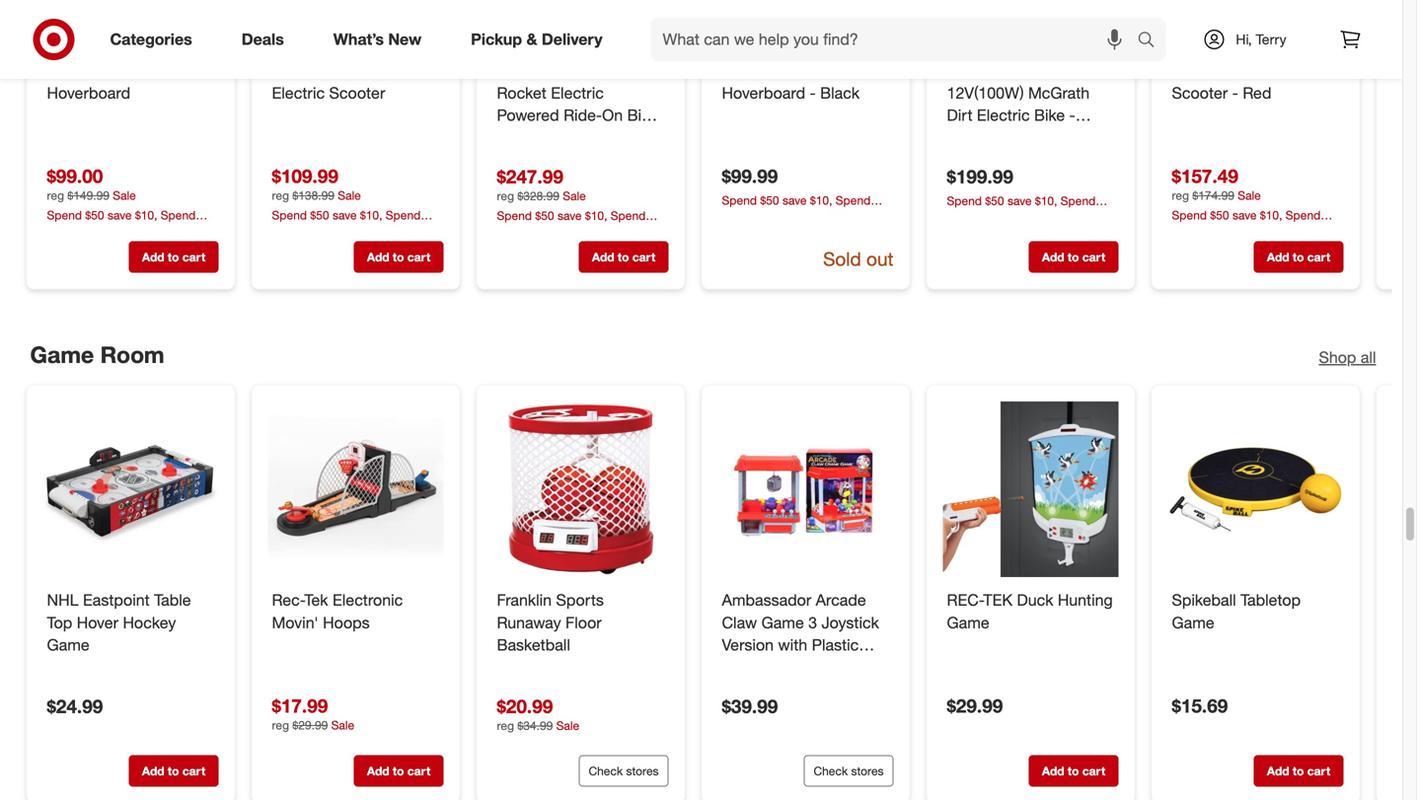 Task type: locate. For each thing, give the bounding box(es) containing it.
to for $157.49
[[1293, 249, 1305, 264]]

0 horizontal spatial hover
[[77, 613, 119, 632]]

$50 down $174.99
[[1211, 207, 1230, 222]]

$25 inside $157.49 reg $174.99 sale spend $50 save $10, spend $100 save $25 on select toys
[[1229, 224, 1248, 239]]

razor up rocket
[[497, 60, 538, 80]]

search
[[1129, 32, 1177, 51]]

razor up 12v(100w)
[[947, 60, 989, 80]]

deals link
[[225, 18, 309, 61]]

toys for $99.00
[[177, 224, 199, 239]]

2 hoverboard from the left
[[722, 83, 806, 102]]

- down the 200
[[810, 83, 816, 102]]

2 check stores from the left
[[814, 764, 884, 779]]

add to cart button for $199.99
[[1029, 241, 1119, 272]]

$10, inside $157.49 reg $174.99 sale spend $50 save $10, spend $100 save $25 on select toys
[[1261, 207, 1283, 222]]

shop all link
[[1320, 346, 1377, 369]]

electric down 12v(100w)
[[977, 105, 1030, 125]]

2 check from the left
[[814, 764, 848, 779]]

egg
[[722, 658, 750, 677]]

- left red
[[1233, 83, 1239, 102]]

1 horizontal spatial check stores
[[814, 764, 884, 779]]

$50 inside $199.99 spend $50 save $10, spend $100 save $25 on select toys
[[986, 193, 1005, 208]]

1 check stores button from the left
[[579, 756, 669, 787]]

electric up ride-
[[551, 83, 604, 102]]

reg down $109.99
[[272, 188, 289, 203]]

reg down $99.00 on the left top
[[47, 188, 64, 203]]

game down spikeball
[[1173, 613, 1215, 632]]

dirt inside razor 24v mx350 dirt rocket electric powered ride-on bike - blue
[[629, 60, 654, 80]]

game room
[[30, 340, 164, 368]]

0 horizontal spatial check stores button
[[579, 756, 669, 787]]

check stores
[[589, 764, 659, 779], [814, 764, 884, 779]]

rec-tek duck hunting game link
[[947, 589, 1115, 634]]

add to cart for $109.99
[[367, 249, 431, 264]]

$149.99
[[67, 188, 110, 203]]

razor e195 electric scooter - red image
[[1169, 0, 1344, 47], [1169, 0, 1344, 47]]

hoops
[[323, 613, 370, 632]]

$50 down $199.99 at the right top of page
[[986, 193, 1005, 208]]

reg inside $109.99 reg $138.99 sale spend $50 save $10, spend $100 save $25 on select toys
[[272, 188, 289, 203]]

razor 24v mx350 dirt rocket electric powered ride-on bike - blue image
[[493, 0, 669, 47], [493, 0, 669, 47]]

what's new
[[333, 30, 422, 49]]

on inside $109.99 reg $138.99 sale spend $50 save $10, spend $100 save $25 on select toys
[[351, 224, 364, 239]]

toys for $109.99
[[403, 224, 425, 239]]

$100 down $174.99
[[1173, 224, 1198, 239]]

razor left e195
[[1173, 60, 1214, 80]]

add for $99.00
[[142, 249, 164, 264]]

dirt right mx350
[[629, 60, 654, 80]]

$100 down $149.99
[[47, 224, 73, 239]]

rec-tek electronic movin' hoops link
[[272, 589, 440, 634]]

rec-
[[272, 591, 305, 610]]

reg inside $99.00 reg $149.99 sale spend $50 save $10, spend $100 save $25 on select toys
[[47, 188, 64, 203]]

sold out element
[[824, 246, 894, 272]]

spend $50 save $10, spend $100 save $25 on select toys button up "sold"
[[722, 192, 894, 224]]

razor sx125 12v(100w) mcgrath dirt electric bike - green
[[947, 60, 1090, 147]]

$100 down $138.99
[[272, 224, 298, 239]]

rec-tek duck hunting game image
[[943, 401, 1119, 577], [943, 401, 1119, 577]]

game left "room"
[[30, 340, 94, 368]]

1 razor from the left
[[272, 60, 313, 80]]

$25 inside $99.00 reg $149.99 sale spend $50 save $10, spend $100 save $25 on select toys
[[103, 224, 122, 239]]

dirt up the green
[[947, 105, 973, 125]]

spikeball tabletop game image
[[1169, 401, 1344, 577], [1169, 401, 1344, 577]]

reg inside $20.99 reg $34.99 sale
[[497, 719, 514, 733]]

razor for $109.99
[[272, 60, 313, 80]]

1 horizontal spatial dirt
[[947, 105, 973, 125]]

hover down eastpoint
[[77, 613, 119, 632]]

franklin sports runaway floor basketball image
[[493, 401, 669, 577], [493, 401, 669, 577]]

razor for $247.99
[[497, 60, 538, 80]]

&
[[527, 30, 538, 49]]

0 horizontal spatial stores
[[626, 764, 659, 779]]

1
[[768, 60, 777, 80]]

$157.49 reg $174.99 sale spend $50 save $10, spend $100 save $25 on select toys
[[1173, 164, 1325, 239]]

$100 for $157.49
[[1173, 224, 1198, 239]]

hover inside 'hover 1 i-200 hoverboard - black'
[[722, 60, 764, 80]]

select inside $157.49 reg $174.99 sale spend $50 save $10, spend $100 save $25 on select toys
[[1268, 224, 1300, 239]]

check stores for franklin sports runaway floor basketball
[[589, 764, 659, 779]]

on
[[801, 210, 814, 224], [1026, 210, 1040, 225], [126, 224, 139, 239], [351, 224, 364, 239], [1251, 224, 1265, 239], [576, 225, 589, 240]]

hoverboard down jetson
[[47, 83, 130, 102]]

reg down $247.99
[[497, 188, 514, 203]]

1 horizontal spatial $29.99
[[947, 695, 1004, 717]]

reg down $17.99
[[272, 718, 289, 733]]

$25 inside $199.99 spend $50 save $10, spend $100 save $25 on select toys
[[1004, 210, 1023, 225]]

razor e195 electric scooter - red
[[1173, 60, 1312, 102]]

razor sx125 12v(100w) mcgrath dirt electric bike - green image
[[943, 0, 1119, 47], [943, 0, 1119, 47]]

- left blue
[[497, 128, 503, 147]]

$199.99
[[947, 165, 1014, 188]]

0 horizontal spatial bike
[[628, 105, 658, 125]]

deals
[[242, 30, 284, 49]]

spikeball tabletop game link
[[1173, 589, 1340, 634]]

$199.99 spend $50 save $10, spend $100 save $25 on select toys
[[947, 165, 1100, 225]]

check stores button for ambassador arcade claw game 3 joystick version with plastic egg capsules
[[804, 756, 894, 787]]

1 horizontal spatial hoverboard
[[722, 83, 806, 102]]

reg inside $17.99 reg $29.99 sale
[[272, 718, 289, 733]]

1 scooter from the left
[[329, 83, 385, 102]]

shop
[[1320, 348, 1357, 367]]

$100 for $99.00
[[47, 224, 73, 239]]

sale inside $247.99 reg $328.99 sale spend $50 save $10, spend $100 save $25 on select toys
[[563, 188, 586, 203]]

to for $17.99
[[393, 764, 404, 779]]

toys inside $99.99 spend $50 save $10, spend $100 save $25 on select toys
[[853, 210, 875, 224]]

toys inside $99.00 reg $149.99 sale spend $50 save $10, spend $100 save $25 on select toys
[[177, 224, 199, 239]]

4 razor from the left
[[1173, 60, 1214, 80]]

cart
[[182, 249, 206, 264], [408, 249, 431, 264], [633, 249, 656, 264], [1083, 249, 1106, 264], [1308, 249, 1331, 264], [182, 764, 206, 779], [408, 764, 431, 779], [1083, 764, 1106, 779], [1308, 764, 1331, 779]]

pickup
[[471, 30, 522, 49]]

spend $50 save $10, spend $100 save $25 on select toys button down $174.99
[[1173, 207, 1344, 239]]

razor down deals
[[272, 60, 313, 80]]

200
[[791, 60, 818, 80]]

power
[[318, 60, 362, 80]]

2 bike from the left
[[1035, 105, 1066, 125]]

$25
[[779, 210, 798, 224], [1004, 210, 1023, 225], [103, 224, 122, 239], [328, 224, 347, 239], [1229, 224, 1248, 239], [554, 225, 573, 240]]

reg down $20.99
[[497, 719, 514, 733]]

cart for $109.99
[[408, 249, 431, 264]]

on for $157.49
[[1251, 224, 1265, 239]]

0 horizontal spatial scooter
[[329, 83, 385, 102]]

game up with
[[762, 613, 804, 632]]

$10, inside $247.99 reg $328.99 sale spend $50 save $10, spend $100 save $25 on select toys
[[585, 208, 608, 223]]

$109.99
[[272, 164, 339, 187]]

spend $50 save $10, spend $100 save $25 on select toys button for $247.99
[[497, 207, 669, 240]]

$100 down $199.99 at the right top of page
[[947, 210, 973, 225]]

spend $50 save $10, spend $100 save $25 on select toys button down $149.99
[[47, 207, 219, 239]]

hover
[[722, 60, 764, 80], [77, 613, 119, 632]]

razor inside razor power core e95 electric scooter
[[272, 60, 313, 80]]

add to cart
[[142, 249, 206, 264], [367, 249, 431, 264], [592, 249, 656, 264], [1043, 249, 1106, 264], [1268, 249, 1331, 264], [142, 764, 206, 779], [367, 764, 431, 779], [1043, 764, 1106, 779], [1268, 764, 1331, 779]]

3 razor from the left
[[947, 60, 989, 80]]

capsules
[[754, 658, 820, 677]]

sale inside $109.99 reg $138.99 sale spend $50 save $10, spend $100 save $25 on select toys
[[338, 188, 361, 203]]

duck
[[1018, 591, 1054, 610]]

$15.69
[[1173, 695, 1229, 717]]

$25 for $99.00
[[103, 224, 122, 239]]

bike down mcgrath
[[1035, 105, 1066, 125]]

dirt inside razor sx125 12v(100w) mcgrath dirt electric bike - green
[[947, 105, 973, 125]]

check stores for ambassador arcade claw game 3 joystick version with plastic egg capsules
[[814, 764, 884, 779]]

dirt
[[629, 60, 654, 80], [947, 105, 973, 125]]

- inside razor e195 electric scooter - red
[[1233, 83, 1239, 102]]

scooter down e195
[[1173, 83, 1229, 102]]

on
[[602, 105, 623, 125]]

add for $157.49
[[1268, 249, 1290, 264]]

add to cart button for $99.00
[[129, 241, 219, 272]]

all
[[1361, 348, 1377, 367]]

spend $50 save $10, spend $100 save $25 on select toys button down $199.99 at the right top of page
[[947, 192, 1119, 225]]

spend $50 save $10, spend $100 save $25 on select toys button down $138.99
[[272, 207, 444, 239]]

1 vertical spatial $29.99
[[293, 718, 328, 733]]

electric down the "power"
[[272, 83, 325, 102]]

rec-tek electronic movin' hoops image
[[268, 401, 444, 577], [268, 401, 444, 577]]

select inside $247.99 reg $328.99 sale spend $50 save $10, spend $100 save $25 on select toys
[[593, 225, 624, 240]]

$50 down $149.99
[[85, 207, 104, 222]]

$100 inside $199.99 spend $50 save $10, spend $100 save $25 on select toys
[[947, 210, 973, 225]]

$100 inside $109.99 reg $138.99 sale spend $50 save $10, spend $100 save $25 on select toys
[[272, 224, 298, 239]]

select for $157.49
[[1268, 224, 1300, 239]]

razor inside razor 24v mx350 dirt rocket electric powered ride-on bike - blue
[[497, 60, 538, 80]]

$247.99
[[497, 165, 564, 188]]

$100 inside $157.49 reg $174.99 sale spend $50 save $10, spend $100 save $25 on select toys
[[1173, 224, 1198, 239]]

franklin
[[497, 591, 552, 610]]

cart for $199.99
[[1083, 249, 1106, 264]]

pixel
[[99, 60, 132, 80]]

ride-
[[564, 105, 602, 125]]

reg for $109.99
[[272, 188, 289, 203]]

toys
[[853, 210, 875, 224], [1078, 210, 1100, 225], [177, 224, 199, 239], [403, 224, 425, 239], [1303, 224, 1325, 239], [628, 225, 650, 240]]

ambassador arcade claw game 3 joystick version with plastic egg capsules link
[[722, 589, 890, 677]]

franklin sports runaway floor basketball link
[[497, 589, 665, 657]]

0 horizontal spatial dirt
[[629, 60, 654, 80]]

spikeball
[[1173, 591, 1237, 610]]

$100 down the $99.99
[[722, 210, 748, 224]]

1 horizontal spatial check stores button
[[804, 756, 894, 787]]

spend $50 save $10, spend $100 save $25 on select toys button down $328.99
[[497, 207, 669, 240]]

black
[[821, 83, 860, 102]]

select inside $109.99 reg $138.99 sale spend $50 save $10, spend $100 save $25 on select toys
[[367, 224, 399, 239]]

razor power core e95 electric scooter image
[[268, 0, 444, 47], [268, 0, 444, 47]]

$25 inside $109.99 reg $138.99 sale spend $50 save $10, spend $100 save $25 on select toys
[[328, 224, 347, 239]]

add to cart for $17.99
[[367, 764, 431, 779]]

game inside rec-tek duck hunting game
[[947, 613, 990, 632]]

cart for $247.99
[[633, 249, 656, 264]]

toys inside $109.99 reg $138.99 sale spend $50 save $10, spend $100 save $25 on select toys
[[403, 224, 425, 239]]

reg down $157.49
[[1173, 188, 1190, 203]]

1 horizontal spatial bike
[[1035, 105, 1066, 125]]

terry
[[1257, 31, 1287, 48]]

1 check from the left
[[589, 764, 623, 779]]

$10, for $247.99
[[585, 208, 608, 223]]

toys inside $199.99 spend $50 save $10, spend $100 save $25 on select toys
[[1078, 210, 1100, 225]]

select inside $99.00 reg $149.99 sale spend $50 save $10, spend $100 save $25 on select toys
[[142, 224, 174, 239]]

movin'
[[272, 613, 319, 632]]

$50 inside $247.99 reg $328.99 sale spend $50 save $10, spend $100 save $25 on select toys
[[536, 208, 555, 223]]

$328.99
[[518, 188, 560, 203]]

reg for $99.00
[[47, 188, 64, 203]]

12v(100w)
[[947, 83, 1024, 102]]

bike inside razor 24v mx350 dirt rocket electric powered ride-on bike - blue
[[628, 105, 658, 125]]

0 horizontal spatial $29.99
[[293, 718, 328, 733]]

razor sx125 12v(100w) mcgrath dirt electric bike - green link
[[947, 59, 1115, 147]]

0 vertical spatial dirt
[[629, 60, 654, 80]]

add to cart for $99.00
[[142, 249, 206, 264]]

- down mcgrath
[[1070, 105, 1076, 125]]

game down rec-
[[947, 613, 990, 632]]

1 hoverboard from the left
[[47, 83, 130, 102]]

$50 for $157.49
[[1211, 207, 1230, 222]]

razor inside razor sx125 12v(100w) mcgrath dirt electric bike - green
[[947, 60, 989, 80]]

$20.99 reg $34.99 sale
[[497, 695, 580, 733]]

1 horizontal spatial hover
[[722, 60, 764, 80]]

0 vertical spatial hover
[[722, 60, 764, 80]]

check for franklin sports runaway floor basketball
[[589, 764, 623, 779]]

hover 1 i-200 hoverboard - black
[[722, 60, 860, 102]]

$10, for $109.99
[[360, 207, 383, 222]]

electric inside razor sx125 12v(100w) mcgrath dirt electric bike - green
[[977, 105, 1030, 125]]

razor inside razor e195 electric scooter - red
[[1173, 60, 1214, 80]]

scooter
[[329, 83, 385, 102], [1173, 83, 1229, 102]]

hoverboard
[[47, 83, 130, 102], [722, 83, 806, 102]]

on inside $99.99 spend $50 save $10, spend $100 save $25 on select toys
[[801, 210, 814, 224]]

sale inside $99.00 reg $149.99 sale spend $50 save $10, spend $100 save $25 on select toys
[[113, 188, 136, 203]]

$138.99
[[293, 188, 335, 203]]

spend
[[722, 193, 757, 207], [836, 193, 871, 207], [947, 193, 982, 208], [1061, 193, 1096, 208], [47, 207, 82, 222], [161, 207, 196, 222], [272, 207, 307, 222], [386, 207, 421, 222], [1173, 207, 1208, 222], [1286, 207, 1321, 222], [497, 208, 532, 223], [611, 208, 646, 223]]

basketball
[[497, 636, 571, 655]]

on inside $99.00 reg $149.99 sale spend $50 save $10, spend $100 save $25 on select toys
[[126, 224, 139, 239]]

$29.99
[[947, 695, 1004, 717], [293, 718, 328, 733]]

1 vertical spatial hover
[[77, 613, 119, 632]]

1 horizontal spatial scooter
[[1173, 83, 1229, 102]]

ambassador arcade claw game 3 joystick version with plastic egg capsules image
[[718, 401, 894, 577], [718, 401, 894, 577]]

$25 for $157.49
[[1229, 224, 1248, 239]]

2 stores from the left
[[852, 764, 884, 779]]

jetson pixel hoverboard image
[[43, 0, 219, 47], [43, 0, 219, 47]]

$10, inside $99.00 reg $149.99 sale spend $50 save $10, spend $100 save $25 on select toys
[[135, 207, 157, 222]]

hoverboard down 1
[[722, 83, 806, 102]]

1 stores from the left
[[626, 764, 659, 779]]

game inside ambassador arcade claw game 3 joystick version with plastic egg capsules
[[762, 613, 804, 632]]

toys inside $247.99 reg $328.99 sale spend $50 save $10, spend $100 save $25 on select toys
[[628, 225, 650, 240]]

add
[[142, 249, 164, 264], [367, 249, 390, 264], [592, 249, 615, 264], [1043, 249, 1065, 264], [1268, 249, 1290, 264], [142, 764, 164, 779], [367, 764, 390, 779], [1043, 764, 1065, 779], [1268, 764, 1290, 779]]

pickup & delivery
[[471, 30, 603, 49]]

game down top in the bottom of the page
[[47, 636, 90, 655]]

$100 inside $99.99 spend $50 save $10, spend $100 save $25 on select toys
[[722, 210, 748, 224]]

$25 inside $247.99 reg $328.99 sale spend $50 save $10, spend $100 save $25 on select toys
[[554, 225, 573, 240]]

razor
[[272, 60, 313, 80], [497, 60, 538, 80], [947, 60, 989, 80], [1173, 60, 1214, 80]]

scooter down the "power"
[[329, 83, 385, 102]]

$50 inside $157.49 reg $174.99 sale spend $50 save $10, spend $100 save $25 on select toys
[[1211, 207, 1230, 222]]

1 horizontal spatial stores
[[852, 764, 884, 779]]

$39.99
[[722, 695, 778, 718]]

1 check stores from the left
[[589, 764, 659, 779]]

$50 inside $109.99 reg $138.99 sale spend $50 save $10, spend $100 save $25 on select toys
[[310, 207, 329, 222]]

0 horizontal spatial hoverboard
[[47, 83, 130, 102]]

sold
[[824, 248, 862, 270]]

reg inside $157.49 reg $174.99 sale spend $50 save $10, spend $100 save $25 on select toys
[[1173, 188, 1190, 203]]

hover left 1
[[722, 60, 764, 80]]

add to cart for $157.49
[[1268, 249, 1331, 264]]

2 check stores button from the left
[[804, 756, 894, 787]]

$50 inside $99.00 reg $149.99 sale spend $50 save $10, spend $100 save $25 on select toys
[[85, 207, 104, 222]]

on inside $157.49 reg $174.99 sale spend $50 save $10, spend $100 save $25 on select toys
[[1251, 224, 1265, 239]]

mcgrath
[[1029, 83, 1090, 102]]

$10, inside $99.99 spend $50 save $10, spend $100 save $25 on select toys
[[810, 193, 833, 207]]

1 horizontal spatial check
[[814, 764, 848, 779]]

electric inside razor power core e95 electric scooter
[[272, 83, 325, 102]]

e195
[[1218, 60, 1254, 80]]

0 vertical spatial $29.99
[[947, 695, 1004, 717]]

$50 down the $99.99
[[761, 193, 780, 207]]

$50 down $328.99
[[536, 208, 555, 223]]

0 horizontal spatial check stores
[[589, 764, 659, 779]]

out
[[867, 248, 894, 270]]

1 vertical spatial dirt
[[947, 105, 973, 125]]

add to cart button
[[129, 241, 219, 272], [354, 241, 444, 272], [579, 241, 669, 272], [1029, 241, 1119, 272], [1255, 241, 1344, 272], [129, 756, 219, 787], [354, 756, 444, 787], [1029, 756, 1119, 787], [1255, 756, 1344, 787]]

2 razor from the left
[[497, 60, 538, 80]]

sale inside $157.49 reg $174.99 sale spend $50 save $10, spend $100 save $25 on select toys
[[1239, 188, 1262, 203]]

hover 1 i-200 hoverboard - black image
[[718, 0, 894, 47], [718, 0, 894, 47]]

1 bike from the left
[[628, 105, 658, 125]]

electric down "terry"
[[1259, 60, 1312, 80]]

toys inside $157.49 reg $174.99 sale spend $50 save $10, spend $100 save $25 on select toys
[[1303, 224, 1325, 239]]

reg inside $247.99 reg $328.99 sale spend $50 save $10, spend $100 save $25 on select toys
[[497, 188, 514, 203]]

- inside 'hover 1 i-200 hoverboard - black'
[[810, 83, 816, 102]]

reg for $157.49
[[1173, 188, 1190, 203]]

$100 down $328.99
[[497, 225, 523, 240]]

nhl eastpoint table top hover hockey game image
[[43, 401, 219, 577], [43, 401, 219, 577]]

bike right on
[[628, 105, 658, 125]]

$10, inside $109.99 reg $138.99 sale spend $50 save $10, spend $100 save $25 on select toys
[[360, 207, 383, 222]]

$50 down $138.99
[[310, 207, 329, 222]]

2 scooter from the left
[[1173, 83, 1229, 102]]

$100 inside $99.00 reg $149.99 sale spend $50 save $10, spend $100 save $25 on select toys
[[47, 224, 73, 239]]

on inside $247.99 reg $328.99 sale spend $50 save $10, spend $100 save $25 on select toys
[[576, 225, 589, 240]]

with
[[779, 636, 808, 655]]

sale for $247.99
[[563, 188, 586, 203]]

joystick
[[822, 613, 880, 632]]

0 horizontal spatial check
[[589, 764, 623, 779]]

stores for franklin sports runaway floor basketball
[[626, 764, 659, 779]]

$100 inside $247.99 reg $328.99 sale spend $50 save $10, spend $100 save $25 on select toys
[[497, 225, 523, 240]]



Task type: vqa. For each thing, say whether or not it's contained in the screenshot.


Task type: describe. For each thing, give the bounding box(es) containing it.
$100 for $109.99
[[272, 224, 298, 239]]

sale inside $17.99 reg $29.99 sale
[[331, 718, 355, 733]]

What can we help you find? suggestions appear below search field
[[651, 18, 1143, 61]]

green
[[947, 128, 991, 147]]

select for $99.00
[[142, 224, 174, 239]]

to for $199.99
[[1068, 249, 1080, 264]]

$25 for $109.99
[[328, 224, 347, 239]]

rocket
[[497, 83, 547, 102]]

version
[[722, 636, 774, 655]]

spend $50 save $10, spend $100 save $25 on select toys button for $109.99
[[272, 207, 444, 239]]

core
[[366, 60, 401, 80]]

add to cart button for $157.49
[[1255, 241, 1344, 272]]

ambassador arcade claw game 3 joystick version with plastic egg capsules
[[722, 591, 880, 677]]

plastic
[[812, 636, 859, 655]]

razor e195 electric scooter - red link
[[1173, 59, 1340, 104]]

razor for $199.99
[[947, 60, 989, 80]]

what's new link
[[317, 18, 446, 61]]

top
[[47, 613, 72, 632]]

spend $50 save $10, spend $100 save $25 on select toys button for $99.00
[[47, 207, 219, 239]]

spend $50 save $10, spend $100 save $25 on select toys button for $157.49
[[1173, 207, 1344, 239]]

razor 24v mx350 dirt rocket electric powered ride-on bike - blue
[[497, 60, 658, 147]]

$24.99
[[47, 695, 103, 718]]

sale inside $20.99 reg $34.99 sale
[[557, 719, 580, 733]]

hunting
[[1058, 591, 1114, 610]]

rec-tek duck hunting game
[[947, 591, 1114, 632]]

e95
[[405, 60, 432, 80]]

on for $109.99
[[351, 224, 364, 239]]

$20.99
[[497, 695, 553, 718]]

select for $247.99
[[593, 225, 624, 240]]

claw
[[722, 613, 757, 632]]

spend $50 save $10, spend $100 save $25 on select toys button for $199.99
[[947, 192, 1119, 225]]

add for $199.99
[[1043, 249, 1065, 264]]

24v
[[543, 60, 570, 80]]

on for $99.00
[[126, 224, 139, 239]]

$34.99
[[518, 719, 553, 733]]

select inside $99.99 spend $50 save $10, spend $100 save $25 on select toys
[[818, 210, 849, 224]]

reg for $247.99
[[497, 188, 514, 203]]

$99.99
[[722, 164, 778, 187]]

hi,
[[1237, 31, 1253, 48]]

game inside spikeball tabletop game
[[1173, 613, 1215, 632]]

add for $247.99
[[592, 249, 615, 264]]

mx350
[[574, 60, 624, 80]]

$109.99 reg $138.99 sale spend $50 save $10, spend $100 save $25 on select toys
[[272, 164, 425, 239]]

categories
[[110, 30, 192, 49]]

razor power core e95 electric scooter
[[272, 60, 432, 102]]

- inside razor sx125 12v(100w) mcgrath dirt electric bike - green
[[1070, 105, 1076, 125]]

sports
[[556, 591, 604, 610]]

hoverboard inside the jetson pixel hoverboard
[[47, 83, 130, 102]]

- inside razor 24v mx350 dirt rocket electric powered ride-on bike - blue
[[497, 128, 503, 147]]

to for $99.00
[[168, 249, 179, 264]]

on for $247.99
[[576, 225, 589, 240]]

franklin sports runaway floor basketball
[[497, 591, 604, 655]]

sale for $157.49
[[1239, 188, 1262, 203]]

scooter inside razor e195 electric scooter - red
[[1173, 83, 1229, 102]]

red
[[1243, 83, 1272, 102]]

room
[[100, 340, 164, 368]]

hover 1 i-200 hoverboard - black link
[[722, 59, 890, 104]]

$10, for $99.00
[[135, 207, 157, 222]]

select inside $199.99 spend $50 save $10, spend $100 save $25 on select toys
[[1043, 210, 1075, 225]]

$50 for $109.99
[[310, 207, 329, 222]]

sale for $99.00
[[113, 188, 136, 203]]

add to cart button for $17.99
[[354, 756, 444, 787]]

on inside $199.99 spend $50 save $10, spend $100 save $25 on select toys
[[1026, 210, 1040, 225]]

$99.00 reg $149.99 sale spend $50 save $10, spend $100 save $25 on select toys
[[47, 164, 199, 239]]

select for $109.99
[[367, 224, 399, 239]]

$50 inside $99.99 spend $50 save $10, spend $100 save $25 on select toys
[[761, 193, 780, 207]]

cart for $17.99
[[408, 764, 431, 779]]

nhl eastpoint table top hover hockey game link
[[47, 589, 215, 657]]

add to cart for $247.99
[[592, 249, 656, 264]]

toys for $157.49
[[1303, 224, 1325, 239]]

add to cart button for $247.99
[[579, 241, 669, 272]]

powered
[[497, 105, 560, 125]]

electronic
[[333, 591, 403, 610]]

to for $109.99
[[393, 249, 404, 264]]

$100 for $247.99
[[497, 225, 523, 240]]

blue
[[508, 128, 539, 147]]

spend $50 save $10, spend $100 save $25 on select toys button for $99.99
[[722, 192, 894, 224]]

$10, for $157.49
[[1261, 207, 1283, 222]]

$174.99
[[1193, 188, 1235, 203]]

razor 24v mx350 dirt rocket electric powered ride-on bike - blue link
[[497, 59, 665, 147]]

$25 for $247.99
[[554, 225, 573, 240]]

electric inside razor 24v mx350 dirt rocket electric powered ride-on bike - blue
[[551, 83, 604, 102]]

hockey
[[123, 613, 176, 632]]

hi, terry
[[1237, 31, 1287, 48]]

$10, inside $199.99 spend $50 save $10, spend $100 save $25 on select toys
[[1036, 193, 1058, 208]]

game inside "nhl eastpoint table top hover hockey game"
[[47, 636, 90, 655]]

3
[[809, 613, 818, 632]]

add to cart for $199.99
[[1043, 249, 1106, 264]]

what's
[[333, 30, 384, 49]]

electric inside razor e195 electric scooter - red
[[1259, 60, 1312, 80]]

check stores button for franklin sports runaway floor basketball
[[579, 756, 669, 787]]

$247.99 reg $328.99 sale spend $50 save $10, spend $100 save $25 on select toys
[[497, 165, 650, 240]]

$29.99 inside $17.99 reg $29.99 sale
[[293, 718, 328, 733]]

cart for $99.00
[[182, 249, 206, 264]]

hoverboard inside 'hover 1 i-200 hoverboard - black'
[[722, 83, 806, 102]]

$50 for $247.99
[[536, 208, 555, 223]]

add to cart button for $109.99
[[354, 241, 444, 272]]

pickup & delivery link
[[454, 18, 628, 61]]

$157.49
[[1173, 164, 1239, 187]]

tek
[[305, 591, 328, 610]]

razor power core e95 electric scooter link
[[272, 59, 440, 104]]

add for $17.99
[[367, 764, 390, 779]]

check for ambassador arcade claw game 3 joystick version with plastic egg capsules
[[814, 764, 848, 779]]

toys for $247.99
[[628, 225, 650, 240]]

table
[[154, 591, 191, 610]]

add for $109.99
[[367, 249, 390, 264]]

bike inside razor sx125 12v(100w) mcgrath dirt electric bike - green
[[1035, 105, 1066, 125]]

floor
[[566, 613, 602, 632]]

delivery
[[542, 30, 603, 49]]

rec-tek electronic movin' hoops
[[272, 591, 403, 632]]

tek
[[984, 591, 1013, 610]]

$17.99
[[272, 695, 328, 717]]

nhl eastpoint table top hover hockey game
[[47, 591, 191, 655]]

nhl
[[47, 591, 79, 610]]

$17.99 reg $29.99 sale
[[272, 695, 355, 733]]

eastpoint
[[83, 591, 150, 610]]

stores for ambassador arcade claw game 3 joystick version with plastic egg capsules
[[852, 764, 884, 779]]

jetson
[[47, 60, 94, 80]]

scooter inside razor power core e95 electric scooter
[[329, 83, 385, 102]]

rec-
[[947, 591, 984, 610]]

$25 inside $99.99 spend $50 save $10, spend $100 save $25 on select toys
[[779, 210, 798, 224]]

jetson pixel hoverboard
[[47, 60, 132, 102]]

cart for $157.49
[[1308, 249, 1331, 264]]

tabletop
[[1241, 591, 1302, 610]]

sale for $109.99
[[338, 188, 361, 203]]

categories link
[[93, 18, 217, 61]]

runaway
[[497, 613, 561, 632]]

search button
[[1129, 18, 1177, 65]]

to for $247.99
[[618, 249, 629, 264]]

new
[[388, 30, 422, 49]]

i-
[[782, 60, 791, 80]]

razor for $157.49
[[1173, 60, 1214, 80]]

ambassador
[[722, 591, 812, 610]]

hover inside "nhl eastpoint table top hover hockey game"
[[77, 613, 119, 632]]

$99.99 spend $50 save $10, spend $100 save $25 on select toys
[[722, 164, 875, 224]]

$50 for $99.00
[[85, 207, 104, 222]]



